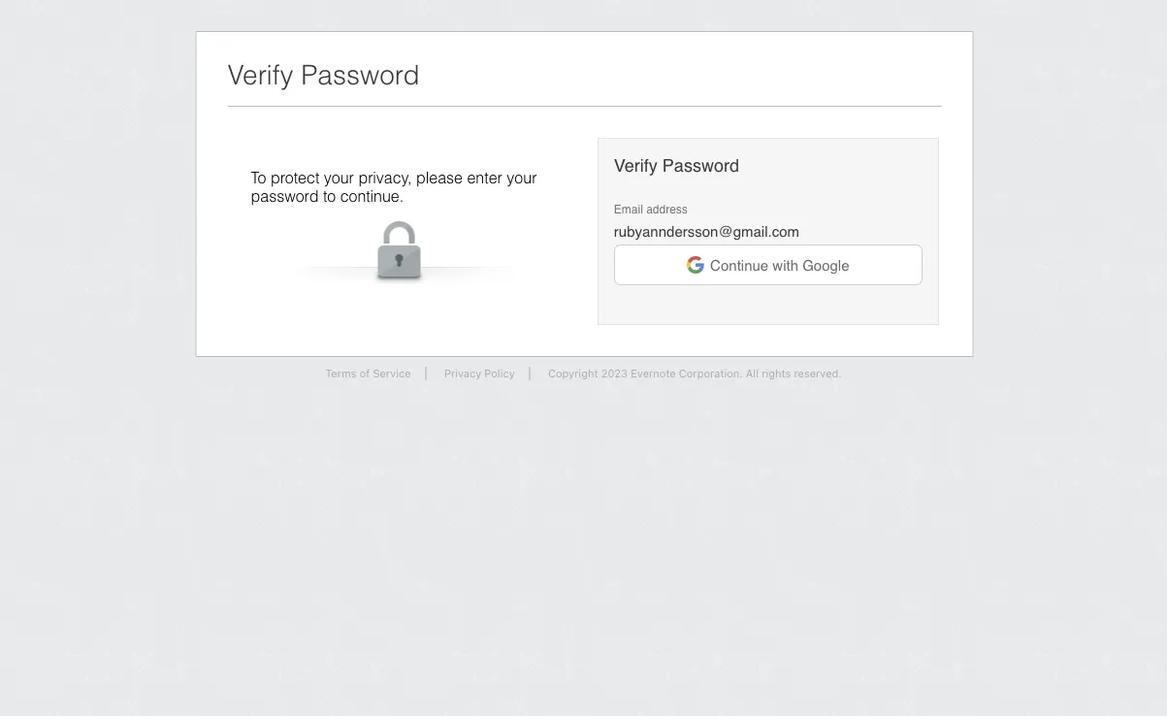 Task type: vqa. For each thing, say whether or not it's contained in the screenshot.
can
no



Task type: describe. For each thing, give the bounding box(es) containing it.
google
[[803, 256, 850, 273]]

copyright 2023 evernote corporation. all rights reserved.
[[548, 367, 842, 380]]

policy
[[485, 367, 515, 380]]

privacy policy
[[444, 367, 515, 380]]

please
[[416, 169, 463, 187]]

address
[[646, 202, 688, 216]]

1 vertical spatial password
[[663, 156, 739, 176]]

password
[[251, 187, 319, 205]]

service
[[373, 367, 411, 380]]

rubyanndersson@gmail.com
[[614, 223, 800, 240]]

terms
[[325, 367, 357, 380]]

reserved.
[[794, 367, 842, 380]]

2023
[[601, 367, 628, 380]]

rights
[[762, 367, 791, 380]]

copyright
[[548, 367, 598, 380]]

terms of service link
[[311, 367, 427, 380]]

with
[[773, 256, 799, 273]]

1 horizontal spatial verify
[[614, 156, 658, 176]]

terms of service
[[325, 367, 411, 380]]

evernote
[[631, 367, 676, 380]]

protect
[[271, 169, 320, 187]]

privacy,
[[358, 169, 412, 187]]

continue
[[710, 256, 769, 273]]

email address rubyanndersson@gmail.com
[[614, 202, 800, 240]]

enter
[[467, 169, 503, 187]]

corporation.
[[679, 367, 743, 380]]



Task type: locate. For each thing, give the bounding box(es) containing it.
0 horizontal spatial your
[[324, 169, 354, 187]]

1 vertical spatial verify password
[[614, 156, 739, 176]]

1 horizontal spatial your
[[507, 169, 537, 187]]

0 vertical spatial verify
[[228, 59, 294, 90]]

1 your from the left
[[324, 169, 354, 187]]

to
[[323, 187, 336, 205]]

your right protect at top
[[324, 169, 354, 187]]

to protect your privacy, please enter your password to continue.
[[251, 169, 537, 205]]

your
[[324, 169, 354, 187], [507, 169, 537, 187]]

verify password
[[228, 59, 420, 90], [614, 156, 739, 176]]

1 vertical spatial verify
[[614, 156, 658, 176]]

your right enter
[[507, 169, 537, 187]]

0 horizontal spatial password
[[301, 59, 420, 90]]

continue with google
[[710, 256, 850, 273]]

continue.
[[340, 187, 404, 205]]

2 your from the left
[[507, 169, 537, 187]]

0 horizontal spatial verify
[[228, 59, 294, 90]]

1 horizontal spatial verify password
[[614, 156, 739, 176]]

to
[[251, 169, 266, 187]]

privacy
[[444, 367, 481, 380]]

0 vertical spatial password
[[301, 59, 420, 90]]

of
[[360, 367, 370, 380]]

1 horizontal spatial password
[[663, 156, 739, 176]]

password
[[301, 59, 420, 90], [663, 156, 739, 176]]

email
[[614, 202, 643, 216]]

verify
[[228, 59, 294, 90], [614, 156, 658, 176]]

privacy policy link
[[430, 367, 531, 380]]

0 vertical spatial verify password
[[228, 59, 420, 90]]

0 horizontal spatial verify password
[[228, 59, 420, 90]]

all
[[746, 367, 759, 380]]



